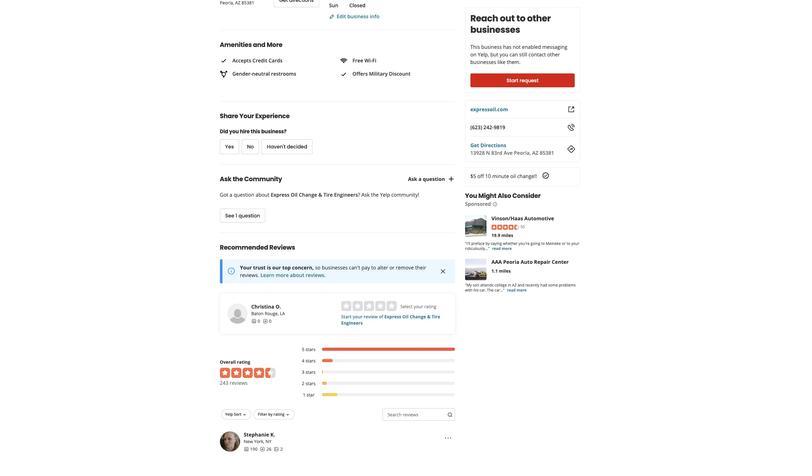 Task type: describe. For each thing, give the bounding box(es) containing it.
az inside get directions 13928 n 83rd ave peoria, az 85381
[[533, 149, 539, 156]]

off
[[478, 173, 484, 180]]

more inside info alert
[[276, 272, 289, 279]]

or inside the "i'll preface by saying whether you're going to meineke or to your ridiculously…"
[[562, 241, 566, 246]]

243 reviews
[[220, 380, 248, 387]]

az inside "my son attends college in az and recently had some problems with his car. the car…"
[[513, 282, 517, 288]]

friends element for christina o.
[[251, 318, 260, 325]]

$5 off 10 minute oil change!!
[[471, 173, 537, 180]]

9819
[[494, 124, 506, 131]]

read for vinson/haas automotive
[[493, 246, 501, 251]]

concern,
[[292, 264, 314, 271]]

filter reviews by 3 stars rating element
[[296, 369, 455, 376]]

about inside 'ask the community' element
[[256, 192, 270, 198]]

attends
[[481, 282, 494, 288]]

reviews for search reviews
[[403, 412, 419, 418]]

ask a question link
[[408, 175, 455, 183]]

19.9 miles
[[492, 232, 514, 238]]

baton
[[251, 311, 264, 317]]

some
[[549, 282, 558, 288]]

expressoil.com link
[[471, 106, 509, 113]]

learn more about reviews.
[[261, 272, 326, 279]]

messaging
[[543, 44, 568, 50]]

wi-
[[365, 57, 373, 64]]

recently
[[526, 282, 540, 288]]

son
[[473, 282, 480, 288]]

your trust is our top concern,
[[240, 264, 314, 271]]

stephanie k. link
[[244, 431, 275, 438]]

more for aaa peoria auto repair center
[[517, 288, 527, 293]]

get
[[471, 142, 480, 149]]

stars for 2 stars
[[306, 381, 316, 387]]

group inside share your experience element
[[220, 139, 411, 154]]

learn more about reviews. link
[[261, 272, 326, 279]]

can
[[510, 51, 518, 58]]

meineke
[[546, 241, 561, 246]]

"i'll
[[465, 241, 471, 246]]

his
[[474, 288, 479, 293]]

reviews for 243 reviews
[[230, 380, 248, 387]]

16 chevron down v2 image
[[285, 413, 290, 418]]

16 review v2 image for stephanie
[[260, 447, 265, 452]]

about inside info alert
[[290, 272, 305, 279]]

aaa peoria auto repair center 1.1 miles
[[492, 259, 569, 274]]

fi
[[373, 57, 377, 64]]

oil inside 'ask the community' element
[[291, 192, 298, 198]]

k.
[[271, 431, 275, 438]]

4 stars
[[302, 358, 316, 364]]

question for see
[[239, 212, 260, 219]]

overall rating
[[220, 359, 250, 365]]

got a question about express oil change & tire engineers ? ask the yelp community!
[[220, 192, 420, 198]]

reviews. inside so businesses can't pay to alter or remove their reviews.
[[240, 272, 259, 279]]

3 stars
[[302, 369, 316, 375]]

change!!
[[518, 173, 537, 180]]

& inside express oil change & tire engineers
[[428, 314, 431, 320]]

closed
[[350, 2, 366, 9]]

5 stars
[[302, 347, 316, 353]]

your for start your review of
[[353, 314, 363, 320]]

recommended
[[220, 243, 268, 252]]

oil inside express oil change & tire engineers
[[403, 314, 409, 320]]

1 inside 'ask the community' element
[[236, 212, 237, 219]]

car.
[[480, 288, 487, 293]]

read more link for vinson/haas automotive
[[493, 246, 512, 251]]

filter reviews by 4 stars rating element
[[296, 358, 455, 364]]

more for vinson/haas automotive
[[502, 246, 512, 251]]

is
[[267, 264, 271, 271]]

photo of stephanie k. image
[[220, 432, 240, 452]]

reach
[[471, 12, 499, 25]]

auto
[[521, 259, 533, 265]]

amenities
[[220, 40, 252, 49]]

read more for vinson/haas automotive
[[493, 246, 512, 251]]

gender-
[[233, 70, 252, 77]]

4.5 star rating image for 50
[[492, 225, 520, 230]]

aaa peoria auto repair center image
[[465, 259, 487, 280]]

filter by rating button
[[254, 410, 294, 420]]

recommended reviews
[[220, 243, 295, 252]]

0 vertical spatial miles
[[502, 232, 514, 238]]

review
[[364, 314, 378, 320]]

see
[[225, 212, 234, 219]]

to inside so businesses can't pay to alter or remove their reviews.
[[372, 264, 376, 271]]

has
[[504, 44, 512, 50]]

4
[[302, 358, 305, 364]]

no button
[[242, 139, 259, 154]]

of
[[379, 314, 384, 320]]

rating element
[[341, 301, 397, 311]]

star
[[307, 392, 315, 398]]

1 inside recommended reviews element
[[303, 392, 306, 398]]

info
[[370, 13, 380, 20]]

oil
[[511, 173, 516, 180]]

amenities and more
[[220, 40, 283, 49]]

tire inside 'ask the community' element
[[324, 192, 333, 198]]

college
[[495, 282, 507, 288]]

you inside the this business has not enabled messaging on yelp, but you can still contact other businesses like them.
[[500, 51, 509, 58]]

16 review v2 image for christina
[[263, 319, 268, 324]]

1 horizontal spatial ask
[[362, 192, 370, 198]]

credit
[[253, 57, 268, 64]]

vinson/haas
[[492, 215, 524, 222]]

edit business info
[[337, 13, 380, 20]]

yelp sort button
[[221, 410, 251, 420]]

24 wifi v2 image
[[340, 57, 348, 65]]

experience
[[255, 112, 290, 121]]

16 photos v2 image
[[274, 447, 279, 452]]

minute
[[493, 173, 510, 180]]

other inside reach out to other businesses
[[528, 12, 551, 25]]

filter reviews by 5 stars rating element
[[296, 347, 455, 353]]

hire
[[240, 128, 250, 135]]

whether
[[503, 241, 518, 246]]

read for aaa peoria auto repair center
[[508, 288, 516, 293]]

0 for reviews element containing 0
[[269, 318, 272, 324]]

remove
[[396, 264, 414, 271]]

and inside "my son attends college in az and recently had some problems with his car. the car…"
[[518, 282, 525, 288]]

photo of christina o. image
[[228, 304, 248, 324]]

aaa
[[492, 259, 502, 265]]

n
[[487, 149, 491, 156]]

5
[[302, 347, 305, 353]]

to inside reach out to other businesses
[[517, 12, 526, 25]]

0 horizontal spatial you
[[229, 128, 239, 135]]

vinson/haas automotive
[[492, 215, 555, 222]]

menu image
[[445, 435, 452, 442]]

restrooms
[[271, 70, 296, 77]]

contact
[[529, 51, 546, 58]]

might
[[479, 191, 497, 200]]

businesses inside the this business has not enabled messaging on yelp, but you can still contact other businesses like them.
[[471, 59, 497, 66]]

start your review of
[[341, 314, 385, 320]]

the
[[488, 288, 494, 293]]

ask a question
[[408, 175, 445, 182]]

& inside 'ask the community' element
[[319, 192, 322, 198]]

0 vertical spatial and
[[253, 40, 266, 49]]

1 vertical spatial the
[[371, 192, 379, 198]]

(623) 242-9819
[[471, 124, 506, 131]]

24 check in v2 image
[[543, 172, 550, 180]]

16 friends v2 image
[[251, 319, 257, 324]]

filter by rating
[[258, 412, 285, 417]]

car…"
[[495, 288, 505, 293]]

haven't decided
[[267, 143, 307, 151]]

question for ask
[[423, 175, 445, 182]]

decided
[[287, 143, 307, 151]]

start for start request
[[507, 77, 519, 84]]

filter reviews by 2 stars rating element
[[296, 381, 455, 387]]

stars for 4 stars
[[306, 358, 316, 364]]

2 for 2 stars
[[302, 381, 305, 387]]

christina
[[251, 303, 274, 310]]

yelp inside dropdown button
[[225, 412, 233, 417]]

24 gender neutral v2 image
[[220, 71, 228, 78]]

24 checkmark v2 image for accepts
[[220, 57, 228, 65]]

filter reviews by 1 star rating element
[[296, 392, 455, 398]]



Task type: vqa. For each thing, say whether or not it's contained in the screenshot.
Awaits
no



Task type: locate. For each thing, give the bounding box(es) containing it.
the left "community"
[[233, 175, 243, 184]]

rating right 'select'
[[425, 304, 437, 310]]

az left 85381
[[533, 149, 539, 156]]

sun
[[329, 2, 339, 9]]

stars for 3 stars
[[306, 369, 316, 375]]

business up but
[[482, 44, 502, 50]]

24 checkmark v2 image for offers
[[340, 71, 348, 78]]

start left review
[[341, 314, 352, 320]]

1 left star
[[303, 392, 306, 398]]

243
[[220, 380, 229, 387]]

4.5 star rating image
[[492, 225, 520, 230], [220, 368, 275, 378]]

reviews
[[230, 380, 248, 387], [403, 412, 419, 418]]

preface
[[472, 241, 485, 246]]

by
[[486, 241, 490, 246], [268, 412, 273, 417]]

16 info v2 image
[[493, 202, 498, 207]]

0 vertical spatial businesses
[[471, 24, 521, 36]]

read more link right college
[[508, 288, 527, 293]]

business down closed
[[348, 13, 369, 20]]

and left more
[[253, 40, 266, 49]]

rating for filter by rating
[[274, 412, 285, 417]]

1 vertical spatial you
[[229, 128, 239, 135]]

rating left 16 chevron down v2 icon
[[274, 412, 285, 417]]

1 0 from the left
[[258, 318, 260, 324]]

1 horizontal spatial your
[[414, 304, 423, 310]]

cards
[[269, 57, 283, 64]]

2 0 from the left
[[269, 318, 272, 324]]

a right got
[[230, 192, 233, 198]]

by inside the "i'll preface by saying whether you're going to meineke or to your ridiculously…"
[[486, 241, 490, 246]]

express inside express oil change & tire engineers
[[385, 314, 401, 320]]

free
[[353, 57, 363, 64]]

1 horizontal spatial 1
[[303, 392, 306, 398]]

la
[[280, 311, 285, 317]]

az right in
[[513, 282, 517, 288]]

ask up community!
[[408, 175, 417, 182]]

1 vertical spatial 24 checkmark v2 image
[[340, 71, 348, 78]]

read more link for aaa peoria auto repair center
[[508, 288, 527, 293]]

0 vertical spatial your
[[240, 112, 254, 121]]

or right 'meineke'
[[562, 241, 566, 246]]

a for got
[[230, 192, 233, 198]]

1 vertical spatial read more link
[[508, 288, 527, 293]]

read more link down 19.9 miles
[[493, 246, 512, 251]]

you up like
[[500, 51, 509, 58]]

get directions 13928 n 83rd ave peoria, az 85381
[[471, 142, 555, 156]]

1 vertical spatial or
[[390, 264, 395, 271]]

2 reviews. from the left
[[306, 272, 326, 279]]

0 vertical spatial question
[[423, 175, 445, 182]]

also
[[498, 191, 512, 200]]

friends element
[[251, 318, 260, 325], [244, 446, 258, 453]]

saying
[[491, 241, 502, 246]]

tire inside express oil change & tire engineers
[[432, 314, 441, 320]]

0 horizontal spatial 24 checkmark v2 image
[[220, 57, 228, 65]]

express
[[271, 192, 290, 198], [385, 314, 401, 320]]

change inside 'ask the community' element
[[299, 192, 317, 198]]

10
[[486, 173, 491, 180]]

0 horizontal spatial and
[[253, 40, 266, 49]]

friends element containing 190
[[244, 446, 258, 453]]

a up community!
[[419, 175, 422, 182]]

2 vertical spatial more
[[517, 288, 527, 293]]

0 horizontal spatial a
[[230, 192, 233, 198]]

0 for friends element containing 0
[[258, 318, 260, 324]]

0 vertical spatial engineers
[[334, 192, 358, 198]]

business?
[[261, 128, 287, 135]]

0 vertical spatial 2
[[302, 381, 305, 387]]

24 checkmark v2 image down the 24 wifi v2 'image'
[[340, 71, 348, 78]]

your left trust
[[240, 264, 252, 271]]

24 add v2 image
[[448, 175, 455, 183]]

0 horizontal spatial reviews
[[230, 380, 248, 387]]

  text field
[[383, 408, 455, 421]]

2 right 16 photos v2
[[280, 446, 283, 452]]

0 right 16 friends v2 image
[[258, 318, 260, 324]]

"i'll preface by saying whether you're going to meineke or to your ridiculously…"
[[465, 241, 580, 251]]

express down "community"
[[271, 192, 290, 198]]

can't
[[349, 264, 360, 271]]

or
[[562, 241, 566, 246], [390, 264, 395, 271]]

pay
[[362, 264, 370, 271]]

read right college
[[508, 288, 516, 293]]

new
[[244, 439, 253, 445]]

change inside express oil change & tire engineers
[[410, 314, 426, 320]]

stars right 3
[[306, 369, 316, 375]]

0 horizontal spatial 1
[[236, 212, 237, 219]]

ask up got
[[220, 175, 232, 184]]

amenities and more element
[[210, 30, 460, 91]]

rating
[[425, 304, 437, 310], [237, 359, 250, 365], [274, 412, 285, 417]]

1 vertical spatial oil
[[403, 314, 409, 320]]

4.5 star rating image down overall rating
[[220, 368, 275, 378]]

yes button
[[220, 139, 239, 154]]

1 horizontal spatial express
[[385, 314, 401, 320]]

stars for 5 stars
[[306, 347, 316, 353]]

0 horizontal spatial the
[[233, 175, 243, 184]]

0 horizontal spatial or
[[390, 264, 395, 271]]

1 vertical spatial tire
[[432, 314, 441, 320]]

business for this
[[482, 44, 502, 50]]

1 vertical spatial business
[[482, 44, 502, 50]]

26
[[267, 446, 272, 452]]

1 horizontal spatial and
[[518, 282, 525, 288]]

start left request
[[507, 77, 519, 84]]

1 vertical spatial other
[[548, 51, 561, 58]]

24 directions v2 image
[[568, 145, 575, 153]]

0 horizontal spatial reviews.
[[240, 272, 259, 279]]

0 vertical spatial the
[[233, 175, 243, 184]]

photos element
[[274, 446, 283, 453]]

1 horizontal spatial az
[[533, 149, 539, 156]]

190
[[250, 446, 258, 452]]

business for edit
[[348, 13, 369, 20]]

your right 'meineke'
[[572, 241, 580, 246]]

1.1
[[492, 268, 498, 274]]

start for start your review of
[[341, 314, 352, 320]]

more right in
[[517, 288, 527, 293]]

other up enabled
[[528, 12, 551, 25]]

0 horizontal spatial read
[[493, 246, 501, 251]]

1 horizontal spatial rating
[[274, 412, 285, 417]]

16 friends v2 image
[[244, 447, 249, 452]]

1 vertical spatial and
[[518, 282, 525, 288]]

more down top
[[276, 272, 289, 279]]

1 vertical spatial by
[[268, 412, 273, 417]]

sponsored
[[465, 201, 491, 207]]

start inside button
[[507, 77, 519, 84]]

engineers inside express oil change & tire engineers
[[341, 320, 363, 326]]

vinson/haas automotive link
[[492, 215, 555, 222]]

yelp left community!
[[380, 192, 390, 198]]

other down messaging
[[548, 51, 561, 58]]

yes
[[225, 143, 234, 151]]

0 vertical spatial 1
[[236, 212, 237, 219]]

share your experience element
[[210, 101, 455, 154]]

community
[[244, 175, 282, 184]]

1 reviews. from the left
[[240, 272, 259, 279]]

  text field inside recommended reviews element
[[383, 408, 455, 421]]

ask for ask the community
[[220, 175, 232, 184]]

0 horizontal spatial start
[[341, 314, 352, 320]]

read down 19.9 at the bottom of the page
[[493, 246, 501, 251]]

stars right 5
[[306, 347, 316, 353]]

rating right overall
[[237, 359, 250, 365]]

24 checkmark v2 image
[[220, 57, 228, 65], [340, 71, 348, 78]]

tire
[[324, 192, 333, 198], [432, 314, 441, 320]]

about
[[256, 192, 270, 198], [290, 272, 305, 279]]

question down ask the community at top left
[[234, 192, 255, 198]]

get directions link
[[471, 142, 507, 149]]

engineers inside 'ask the community' element
[[334, 192, 358, 198]]

16 review v2 image left 26
[[260, 447, 265, 452]]

1 horizontal spatial the
[[371, 192, 379, 198]]

24 checkmark v2 image up the 24 gender neutral v2 icon
[[220, 57, 228, 65]]

2 vertical spatial businesses
[[322, 264, 348, 271]]

None radio
[[376, 301, 386, 311], [387, 301, 397, 311], [376, 301, 386, 311], [387, 301, 397, 311]]

problems
[[559, 282, 576, 288]]

0 horizontal spatial more
[[276, 272, 289, 279]]

2 inside "photos" element
[[280, 446, 283, 452]]

express oil change & tire engineers
[[341, 314, 441, 326]]

1 horizontal spatial reviews
[[403, 412, 419, 418]]

your left review
[[353, 314, 363, 320]]

16 pencil v2 image
[[329, 14, 334, 19]]

stars up star
[[306, 381, 316, 387]]

1 vertical spatial businesses
[[471, 59, 497, 66]]

0 vertical spatial 24 checkmark v2 image
[[220, 57, 228, 65]]

rating inside 'dropdown button'
[[274, 412, 285, 417]]

businesses right so
[[322, 264, 348, 271]]

1 vertical spatial start
[[341, 314, 352, 320]]

reviews element for christina
[[263, 318, 272, 325]]

50
[[521, 224, 525, 230]]

0 vertical spatial you
[[500, 51, 509, 58]]

group
[[220, 139, 411, 154]]

ask the community
[[220, 175, 282, 184]]

yelp sort
[[225, 412, 242, 417]]

recommended reviews element
[[200, 233, 476, 457]]

1 horizontal spatial yelp
[[380, 192, 390, 198]]

by left saying
[[486, 241, 490, 246]]

did you hire this business?
[[220, 128, 287, 135]]

friends element down baton
[[251, 318, 260, 325]]

to right going
[[542, 241, 545, 246]]

0 vertical spatial read more link
[[493, 246, 512, 251]]

reviews. down trust
[[240, 272, 259, 279]]

by inside 'dropdown button'
[[268, 412, 273, 417]]

yelp inside 'ask the community' element
[[380, 192, 390, 198]]

no
[[247, 143, 254, 151]]

reviews element containing 0
[[263, 318, 272, 325]]

1 vertical spatial friends element
[[244, 446, 258, 453]]

accepts credit cards
[[233, 57, 283, 64]]

0 horizontal spatial by
[[268, 412, 273, 417]]

2
[[302, 381, 305, 387], [280, 446, 283, 452]]

more
[[502, 246, 512, 251], [276, 272, 289, 279], [517, 288, 527, 293]]

$5
[[471, 173, 477, 180]]

miles inside aaa peoria auto repair center 1.1 miles
[[499, 268, 511, 274]]

4.5 star rating image for 243 reviews
[[220, 368, 275, 378]]

ask right ?
[[362, 192, 370, 198]]

reviews element
[[263, 318, 272, 325], [260, 446, 272, 453]]

0 vertical spatial oil
[[291, 192, 298, 198]]

0 inside friends element
[[258, 318, 260, 324]]

you right did
[[229, 128, 239, 135]]

so
[[315, 264, 321, 271]]

by right filter
[[268, 412, 273, 417]]

2 stars from the top
[[306, 358, 316, 364]]

about down concern,
[[290, 272, 305, 279]]

tire left ?
[[324, 192, 333, 198]]

2 horizontal spatial more
[[517, 288, 527, 293]]

0 vertical spatial other
[[528, 12, 551, 25]]

info alert
[[220, 260, 455, 284]]

start request button
[[471, 73, 575, 87]]

more
[[267, 40, 283, 49]]

0 vertical spatial by
[[486, 241, 490, 246]]

0 horizontal spatial express
[[271, 192, 290, 198]]

reviews right the 243
[[230, 380, 248, 387]]

question inside see 1 question link
[[239, 212, 260, 219]]

question inside the ask a question link
[[423, 175, 445, 182]]

yelp left the sort
[[225, 412, 233, 417]]

1 horizontal spatial change
[[410, 314, 426, 320]]

0 vertical spatial &
[[319, 192, 322, 198]]

haven't decided button
[[262, 139, 313, 154]]

to
[[517, 12, 526, 25], [542, 241, 545, 246], [567, 241, 571, 246], [372, 264, 376, 271]]

1 stars from the top
[[306, 347, 316, 353]]

gender-neutral restrooms
[[233, 70, 296, 77]]

and
[[253, 40, 266, 49], [518, 282, 525, 288]]

reviews. down so
[[306, 272, 326, 279]]

1 horizontal spatial about
[[290, 272, 305, 279]]

4.5 star rating image up 19.9 miles
[[492, 225, 520, 230]]

83rd
[[492, 149, 503, 156]]

stars right 4
[[306, 358, 316, 364]]

0 vertical spatial or
[[562, 241, 566, 246]]

2 down 3
[[302, 381, 305, 387]]

16 review v2 image
[[263, 319, 268, 324], [260, 447, 265, 452]]

or inside so businesses can't pay to alter or remove their reviews.
[[390, 264, 395, 271]]

1 horizontal spatial 4.5 star rating image
[[492, 225, 520, 230]]

0 vertical spatial your
[[572, 241, 580, 246]]

1 vertical spatial 1
[[303, 392, 306, 398]]

businesses down yelp,
[[471, 59, 497, 66]]

2 for 2
[[280, 446, 283, 452]]

1 vertical spatial about
[[290, 272, 305, 279]]

friends element down new
[[244, 446, 258, 453]]

more down 19.9 miles
[[502, 246, 512, 251]]

0 vertical spatial business
[[348, 13, 369, 20]]

0 horizontal spatial rating
[[237, 359, 250, 365]]

1 vertical spatial reviews
[[403, 412, 419, 418]]

1 horizontal spatial read
[[508, 288, 516, 293]]

1 vertical spatial rating
[[237, 359, 250, 365]]

None radio
[[341, 301, 352, 311], [353, 301, 363, 311], [364, 301, 374, 311], [341, 301, 352, 311], [353, 301, 363, 311], [364, 301, 374, 311]]

select your rating
[[401, 304, 437, 310]]

1 horizontal spatial 24 checkmark v2 image
[[340, 71, 348, 78]]

expressoil.com
[[471, 106, 509, 113]]

rating for select your rating
[[425, 304, 437, 310]]

friends element for stephanie k.
[[244, 446, 258, 453]]

neutral
[[252, 70, 270, 77]]

filter
[[258, 412, 267, 417]]

overall
[[220, 359, 236, 365]]

16 review v2 image down rouge,
[[263, 319, 268, 324]]

ask the community element
[[210, 164, 465, 223]]

ask for ask a question
[[408, 175, 417, 182]]

ny
[[266, 439, 272, 445]]

24 external link v2 image
[[568, 106, 575, 113]]

1
[[236, 212, 237, 219], [303, 392, 306, 398]]

(no rating) image
[[341, 301, 397, 311]]

0 vertical spatial start
[[507, 77, 519, 84]]

select
[[401, 304, 413, 310]]

0 vertical spatial yelp
[[380, 192, 390, 198]]

other inside the this business has not enabled messaging on yelp, but you can still contact other businesses like them.
[[548, 51, 561, 58]]

reviews element for stephanie
[[260, 446, 272, 453]]

and left recently at the bottom of the page
[[518, 282, 525, 288]]

0 vertical spatial friends element
[[251, 318, 260, 325]]

to right pay
[[372, 264, 376, 271]]

1 vertical spatial 16 review v2 image
[[260, 447, 265, 452]]

reviews right search
[[403, 412, 419, 418]]

to right 'meineke'
[[567, 241, 571, 246]]

the right ?
[[371, 192, 379, 198]]

0 horizontal spatial az
[[513, 282, 517, 288]]

their
[[415, 264, 426, 271]]

your right 'select'
[[414, 304, 423, 310]]

read more for aaa peoria auto repair center
[[508, 288, 527, 293]]

0 down rouge,
[[269, 318, 272, 324]]

2 vertical spatial question
[[239, 212, 260, 219]]

free wi-fi
[[353, 57, 377, 64]]

to right out
[[517, 12, 526, 25]]

reviews element down ny
[[260, 446, 272, 453]]

2 horizontal spatial ask
[[408, 175, 417, 182]]

so businesses can't pay to alter or remove their reviews.
[[240, 264, 426, 279]]

peoria
[[504, 259, 520, 265]]

"my
[[465, 282, 472, 288]]

your
[[240, 112, 254, 121], [240, 264, 252, 271]]

24 phone v2 image
[[568, 124, 575, 131]]

0 horizontal spatial oil
[[291, 192, 298, 198]]

question right see
[[239, 212, 260, 219]]

3 stars from the top
[[306, 369, 316, 375]]

start inside recommended reviews element
[[341, 314, 352, 320]]

search
[[388, 412, 402, 418]]

change
[[299, 192, 317, 198], [410, 314, 426, 320]]

1 right see
[[236, 212, 237, 219]]

1 vertical spatial engineers
[[341, 320, 363, 326]]

0 vertical spatial tire
[[324, 192, 333, 198]]

businesses inside reach out to other businesses
[[471, 24, 521, 36]]

2 vertical spatial your
[[353, 314, 363, 320]]

miles up 'whether'
[[502, 232, 514, 238]]

19.9
[[492, 232, 501, 238]]

0 horizontal spatial about
[[256, 192, 270, 198]]

1 horizontal spatial or
[[562, 241, 566, 246]]

search image
[[448, 412, 453, 417]]

ridiculously…"
[[465, 246, 490, 251]]

your inside the "i'll preface by saying whether you're going to meineke or to your ridiculously…"
[[572, 241, 580, 246]]

oil
[[291, 192, 298, 198], [403, 314, 409, 320]]

ave
[[504, 149, 513, 156]]

you're
[[519, 241, 530, 246]]

1 horizontal spatial start
[[507, 77, 519, 84]]

1 vertical spatial &
[[428, 314, 431, 320]]

reviews element containing 26
[[260, 446, 272, 453]]

1 horizontal spatial 0
[[269, 318, 272, 324]]

1 horizontal spatial tire
[[432, 314, 441, 320]]

0 vertical spatial more
[[502, 246, 512, 251]]

close image
[[440, 268, 447, 275]]

read more right college
[[508, 288, 527, 293]]

alter
[[378, 264, 388, 271]]

group containing yes
[[220, 139, 411, 154]]

1 vertical spatial express
[[385, 314, 401, 320]]

0 horizontal spatial change
[[299, 192, 317, 198]]

your inside info alert
[[240, 264, 252, 271]]

read more down 19.9 miles
[[493, 246, 512, 251]]

your up hire at the top left of page
[[240, 112, 254, 121]]

miles right 1.1
[[499, 268, 511, 274]]

24 info v2 image
[[228, 267, 235, 275]]

tire down select your rating
[[432, 314, 441, 320]]

0 inside reviews element
[[269, 318, 272, 324]]

question for got
[[234, 192, 255, 198]]

a for ask
[[419, 175, 422, 182]]

yelp
[[380, 192, 390, 198], [225, 412, 233, 417]]

reviews element down rouge,
[[263, 318, 272, 325]]

businesses up has
[[471, 24, 521, 36]]

2 horizontal spatial rating
[[425, 304, 437, 310]]

0 vertical spatial read
[[493, 246, 501, 251]]

them.
[[507, 59, 521, 66]]

question left 24 add v2 icon
[[423, 175, 445, 182]]

rouge,
[[265, 311, 279, 317]]

1 horizontal spatial &
[[428, 314, 431, 320]]

0 vertical spatial express
[[271, 192, 290, 198]]

top
[[283, 264, 291, 271]]

or right the alter
[[390, 264, 395, 271]]

business inside the this business has not enabled messaging on yelp, but you can still contact other businesses like them.
[[482, 44, 502, 50]]

1 vertical spatial change
[[410, 314, 426, 320]]

1 horizontal spatial more
[[502, 246, 512, 251]]

businesses inside so businesses can't pay to alter or remove their reviews.
[[322, 264, 348, 271]]

offers
[[353, 70, 368, 77]]

1 vertical spatial read
[[508, 288, 516, 293]]

express right of
[[385, 314, 401, 320]]

0 vertical spatial 16 review v2 image
[[263, 319, 268, 324]]

start
[[507, 77, 519, 84], [341, 314, 352, 320]]

did
[[220, 128, 228, 135]]

2 vertical spatial rating
[[274, 412, 285, 417]]

4 stars from the top
[[306, 381, 316, 387]]

about down "community"
[[256, 192, 270, 198]]

1 vertical spatial 2
[[280, 446, 283, 452]]

0 horizontal spatial &
[[319, 192, 322, 198]]

16 chevron down v2 image
[[242, 413, 247, 418]]

vinson/haas automotive image
[[465, 215, 487, 237]]

friends element containing 0
[[251, 318, 260, 325]]

military
[[369, 70, 388, 77]]

express inside 'ask the community' element
[[271, 192, 290, 198]]

see 1 question link
[[220, 209, 266, 223]]

0 vertical spatial 4.5 star rating image
[[492, 225, 520, 230]]

going
[[531, 241, 541, 246]]

1 horizontal spatial business
[[482, 44, 502, 50]]

got
[[220, 192, 228, 198]]

your for select your rating
[[414, 304, 423, 310]]



